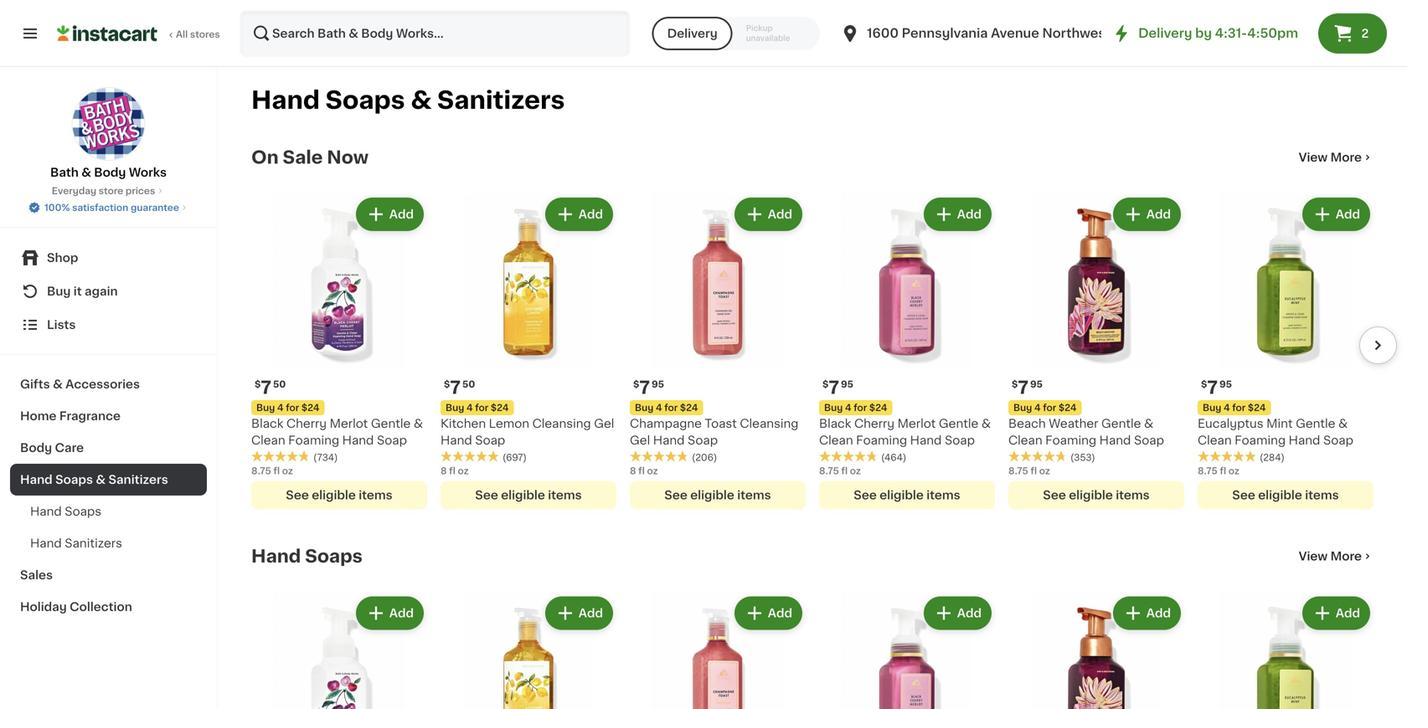 Task type: locate. For each thing, give the bounding box(es) containing it.
2 items from the left
[[548, 490, 582, 502]]

eligible down (284)
[[1259, 490, 1303, 502]]

clean inside eucalyptus mint gentle & clean foaming hand soap
[[1198, 435, 1232, 447]]

see eligible items button down (353)
[[1009, 481, 1185, 510]]

4 eligible from the left
[[880, 490, 924, 502]]

cleansing inside champagne toast cleansing gel hand soap
[[740, 418, 799, 430]]

0 vertical spatial gel
[[594, 418, 615, 430]]

8 fl oz
[[441, 467, 469, 476], [630, 467, 658, 476]]

eligible down (697)
[[501, 490, 545, 502]]

2 8.75 from the left
[[820, 467, 839, 476]]

4:50pm
[[1248, 27, 1299, 39]]

4 clean from the left
[[1198, 435, 1232, 447]]

cherry
[[287, 418, 327, 430], [855, 418, 895, 430]]

sales
[[20, 570, 53, 582]]

2 merlot from the left
[[898, 418, 936, 430]]

gentle right the weather
[[1102, 418, 1142, 430]]

7
[[261, 379, 272, 397], [450, 379, 461, 397], [640, 379, 650, 397], [829, 379, 840, 397], [1018, 379, 1029, 397], [1208, 379, 1218, 397]]

1 view more link from the top
[[1299, 149, 1374, 166]]

2 see from the left
[[475, 490, 498, 502]]

gentle left beach
[[939, 418, 979, 430]]

northwest
[[1043, 27, 1111, 39]]

8 fl oz for kitchen lemon cleansing gel hand soap
[[441, 467, 469, 476]]

see for (697)
[[475, 490, 498, 502]]

1 see eligible items button from the left
[[251, 481, 427, 510]]

5 $ from the left
[[1012, 380, 1018, 389]]

Search field
[[241, 12, 629, 55]]

0 horizontal spatial body
[[20, 442, 52, 454]]

gel inside champagne toast cleansing gel hand soap
[[630, 435, 650, 447]]

gentle
[[371, 418, 411, 430], [939, 418, 979, 430], [1102, 418, 1142, 430], [1296, 418, 1336, 430]]

sanitizers inside 'hand soaps & sanitizers' link
[[108, 474, 168, 486]]

5 items from the left
[[1116, 490, 1150, 502]]

0 vertical spatial view more
[[1299, 152, 1363, 163]]

see eligible items button for (697)
[[441, 481, 617, 510]]

4 8.75 fl oz from the left
[[1198, 467, 1240, 476]]

soap
[[377, 435, 407, 447], [475, 435, 505, 447], [688, 435, 718, 447], [945, 435, 975, 447], [1135, 435, 1165, 447], [1324, 435, 1354, 447]]

$ 7 50 for black
[[255, 379, 286, 397]]

foaming inside beach weather gentle & clean foaming hand soap
[[1046, 435, 1097, 447]]

fl
[[274, 467, 280, 476], [449, 467, 456, 476], [639, 467, 645, 476], [842, 467, 848, 476], [1031, 467, 1037, 476], [1220, 467, 1227, 476]]

1 more from the top
[[1331, 152, 1363, 163]]

add
[[389, 209, 414, 220], [579, 209, 603, 220], [768, 209, 793, 220], [958, 209, 982, 220], [1147, 209, 1171, 220], [1336, 209, 1361, 220], [389, 608, 414, 620], [579, 608, 603, 620], [768, 608, 793, 620], [958, 608, 982, 620], [1147, 608, 1171, 620], [1336, 608, 1361, 620]]

4 see eligible items from the left
[[854, 490, 961, 502]]

2 view from the top
[[1299, 551, 1328, 563]]

1 merlot from the left
[[330, 418, 368, 430]]

$ 7 50
[[255, 379, 286, 397], [444, 379, 475, 397]]

1 oz from the left
[[282, 467, 293, 476]]

buy for (697)
[[446, 403, 464, 413]]

hand sanitizers link
[[10, 528, 207, 560]]

2 buy 4 for $24 from the left
[[446, 403, 509, 413]]

pennsylvania
[[902, 27, 988, 39]]

black cherry merlot gentle & clean foaming hand soap for $ 7 50
[[251, 418, 423, 447]]

sanitizers
[[437, 88, 565, 112], [108, 474, 168, 486], [65, 538, 122, 550]]

eligible
[[312, 490, 356, 502], [501, 490, 545, 502], [691, 490, 735, 502], [880, 490, 924, 502], [1069, 490, 1113, 502], [1259, 490, 1303, 502]]

gentle right mint
[[1296, 418, 1336, 430]]

$24 up the weather
[[1059, 403, 1077, 413]]

None search field
[[240, 10, 631, 57]]

1600 pennsylvania avenue northwest button
[[841, 10, 1111, 57]]

1 eligible from the left
[[312, 490, 356, 502]]

4 for (206)
[[656, 403, 662, 413]]

$24 for (697)
[[491, 403, 509, 413]]

5 eligible from the left
[[1069, 490, 1113, 502]]

0 vertical spatial view
[[1299, 152, 1328, 163]]

clean inside beach weather gentle & clean foaming hand soap
[[1009, 435, 1043, 447]]

6 see eligible items from the left
[[1233, 490, 1340, 502]]

see eligible items button down (284)
[[1198, 481, 1374, 510]]

buy for (353)
[[1014, 403, 1033, 413]]

buy 4 for $24 up kitchen
[[446, 403, 509, 413]]

1 view more from the top
[[1299, 152, 1363, 163]]

avenue
[[991, 27, 1040, 39]]

cherry up (464)
[[855, 418, 895, 430]]

see for (284)
[[1233, 490, 1256, 502]]

see eligible items down (734)
[[286, 490, 393, 502]]

see eligible items down (353)
[[1043, 490, 1150, 502]]

1 4 from the left
[[277, 403, 284, 413]]

8 down the champagne
[[630, 467, 636, 476]]

gel down the champagne
[[630, 435, 650, 447]]

mint
[[1267, 418, 1293, 430]]

3 $24 from the left
[[680, 403, 698, 413]]

0 vertical spatial body
[[94, 167, 126, 178]]

3 4 from the left
[[656, 403, 662, 413]]

delivery for delivery
[[667, 28, 718, 39]]

see eligible items for (284)
[[1233, 490, 1340, 502]]

1 horizontal spatial delivery
[[1139, 27, 1193, 39]]

1 buy 4 for $24 from the left
[[256, 403, 320, 413]]

fragrance
[[59, 411, 121, 422]]

see eligible items button for (464)
[[820, 481, 995, 510]]

view more link
[[1299, 149, 1374, 166], [1299, 548, 1374, 565]]

4 4 from the left
[[845, 403, 852, 413]]

5 4 from the left
[[1035, 403, 1041, 413]]

$24 up eucalyptus mint gentle & clean foaming hand soap
[[1248, 403, 1267, 413]]

5 oz from the left
[[1040, 467, 1051, 476]]

4 8.75 from the left
[[1198, 467, 1218, 476]]

clean
[[251, 435, 285, 447], [820, 435, 854, 447], [1009, 435, 1043, 447], [1198, 435, 1232, 447]]

6 eligible from the left
[[1259, 490, 1303, 502]]

soap inside 'kitchen lemon cleansing gel hand soap'
[[475, 435, 505, 447]]

5 for from the left
[[1043, 403, 1057, 413]]

hand inside champagne toast cleansing gel hand soap
[[653, 435, 685, 447]]

0 horizontal spatial 50
[[273, 380, 286, 389]]

& right mint
[[1339, 418, 1349, 430]]

1 vertical spatial hand soaps link
[[251, 547, 363, 567]]

8.75 fl oz for (284)
[[1198, 467, 1240, 476]]

hand soaps & sanitizers down body care link
[[20, 474, 168, 486]]

1 horizontal spatial black cherry merlot gentle & clean foaming hand soap
[[820, 418, 991, 447]]

1 horizontal spatial cleansing
[[740, 418, 799, 430]]

soaps
[[326, 88, 405, 112], [55, 474, 93, 486], [65, 506, 101, 518], [305, 548, 363, 566]]

buy 4 for $24 for (697)
[[446, 403, 509, 413]]

black cherry merlot gentle & clean foaming hand soap up (734)
[[251, 418, 423, 447]]

★★★★★
[[251, 451, 310, 463], [251, 451, 310, 463], [441, 451, 499, 463], [441, 451, 499, 463], [630, 451, 689, 463], [630, 451, 689, 463], [820, 451, 878, 463], [820, 451, 878, 463], [1009, 451, 1068, 463], [1009, 451, 1068, 463], [1198, 451, 1257, 463], [1198, 451, 1257, 463]]

4 foaming from the left
[[1235, 435, 1286, 447]]

8.75 fl oz for (353)
[[1009, 467, 1051, 476]]

1 50 from the left
[[273, 380, 286, 389]]

8 fl oz down the champagne
[[630, 467, 658, 476]]

eligible down (464)
[[880, 490, 924, 502]]

view more link for on sale now
[[1299, 149, 1374, 166]]

1 horizontal spatial body
[[94, 167, 126, 178]]

2 8 fl oz from the left
[[630, 467, 658, 476]]

view more link for hand soaps
[[1299, 548, 1374, 565]]

1 $ 7 50 from the left
[[255, 379, 286, 397]]

gel left the champagne
[[594, 418, 615, 430]]

& right gifts
[[53, 379, 63, 390]]

black cherry merlot gentle & clean foaming hand soap for $ 7 95
[[820, 418, 991, 447]]

& inside eucalyptus mint gentle & clean foaming hand soap
[[1339, 418, 1349, 430]]

cleansing
[[533, 418, 591, 430], [740, 418, 799, 430]]

1 horizontal spatial black
[[820, 418, 852, 430]]

100%
[[44, 203, 70, 212]]

see eligible items for (734)
[[286, 490, 393, 502]]

cherry for $ 7 95
[[855, 418, 895, 430]]

buy 4 for $24 for (734)
[[256, 403, 320, 413]]

2 oz from the left
[[458, 467, 469, 476]]

see eligible items button for (734)
[[251, 481, 427, 510]]

0 horizontal spatial cherry
[[287, 418, 327, 430]]

gel inside 'kitchen lemon cleansing gel hand soap'
[[594, 418, 615, 430]]

$24 up (464)
[[870, 403, 888, 413]]

body down the home
[[20, 442, 52, 454]]

5 7 from the left
[[1018, 379, 1029, 397]]

3 eligible from the left
[[691, 490, 735, 502]]

2 cherry from the left
[[855, 418, 895, 430]]

1 7 from the left
[[261, 379, 272, 397]]

& right the weather
[[1145, 418, 1154, 430]]

1 vertical spatial sanitizers
[[108, 474, 168, 486]]

buy 4 for $24 up the champagne
[[635, 403, 698, 413]]

buy it again
[[47, 286, 118, 297]]

& left kitchen
[[414, 418, 423, 430]]

1 horizontal spatial 8
[[630, 467, 636, 476]]

see eligible items button down (734)
[[251, 481, 427, 510]]

4 for (464)
[[845, 403, 852, 413]]

7 for (697)
[[450, 379, 461, 397]]

5 fl from the left
[[1031, 467, 1037, 476]]

& right bath
[[81, 167, 91, 178]]

8 fl oz down kitchen
[[441, 467, 469, 476]]

see
[[286, 490, 309, 502], [475, 490, 498, 502], [665, 490, 688, 502], [854, 490, 877, 502], [1043, 490, 1067, 502], [1233, 490, 1256, 502]]

$ for (464)
[[823, 380, 829, 389]]

hand soaps & sanitizers down search field
[[251, 88, 565, 112]]

product group
[[251, 194, 427, 510], [441, 194, 617, 510], [630, 194, 806, 510], [820, 194, 995, 510], [1009, 194, 1185, 510], [1198, 194, 1374, 510], [251, 594, 427, 710], [441, 594, 617, 710], [630, 594, 806, 710], [820, 594, 995, 710], [1009, 594, 1185, 710], [1198, 594, 1374, 710]]

50 for black
[[273, 380, 286, 389]]

4 see eligible items button from the left
[[820, 481, 995, 510]]

gentle left kitchen
[[371, 418, 411, 430]]

works
[[129, 167, 167, 178]]

3 95 from the left
[[1031, 380, 1043, 389]]

see eligible items button down the (206) at bottom
[[630, 481, 806, 510]]

1 vertical spatial hand soaps
[[251, 548, 363, 566]]

1 8 from the left
[[441, 467, 447, 476]]

buy it again link
[[10, 275, 207, 308]]

on sale now link
[[251, 147, 369, 168]]

eligible down (734)
[[312, 490, 356, 502]]

view more
[[1299, 152, 1363, 163], [1299, 551, 1363, 563]]

eligible for (206)
[[691, 490, 735, 502]]

more for on sale now
[[1331, 152, 1363, 163]]

everyday
[[52, 186, 96, 196]]

0 horizontal spatial 8 fl oz
[[441, 467, 469, 476]]

1 95 from the left
[[652, 380, 664, 389]]

body care link
[[10, 432, 207, 464]]

3 oz from the left
[[647, 467, 658, 476]]

5 soap from the left
[[1135, 435, 1165, 447]]

5 $24 from the left
[[1059, 403, 1077, 413]]

0 vertical spatial more
[[1331, 152, 1363, 163]]

1 8.75 from the left
[[251, 467, 271, 476]]

merlot up (734)
[[330, 418, 368, 430]]

1 vertical spatial view
[[1299, 551, 1328, 563]]

$24
[[302, 403, 320, 413], [491, 403, 509, 413], [680, 403, 698, 413], [870, 403, 888, 413], [1059, 403, 1077, 413], [1248, 403, 1267, 413]]

1 horizontal spatial 8 fl oz
[[630, 467, 658, 476]]

1 $ from the left
[[255, 380, 261, 389]]

oz for (353)
[[1040, 467, 1051, 476]]

6 buy 4 for $24 from the left
[[1203, 403, 1267, 413]]

holiday collection link
[[10, 592, 207, 623]]

$24 for (353)
[[1059, 403, 1077, 413]]

$24 up lemon
[[491, 403, 509, 413]]

0 vertical spatial hand soaps
[[30, 506, 101, 518]]

1 black cherry merlot gentle & clean foaming hand soap from the left
[[251, 418, 423, 447]]

$ for (697)
[[444, 380, 450, 389]]

see eligible items down (284)
[[1233, 490, 1340, 502]]

buy 4 for $24 for (206)
[[635, 403, 698, 413]]

4 7 from the left
[[829, 379, 840, 397]]

0 horizontal spatial black cherry merlot gentle & clean foaming hand soap
[[251, 418, 423, 447]]

1 vertical spatial hand soaps & sanitizers
[[20, 474, 168, 486]]

4 for from the left
[[854, 403, 867, 413]]

1 horizontal spatial gel
[[630, 435, 650, 447]]

3 $ 7 95 from the left
[[1012, 379, 1043, 397]]

0 horizontal spatial delivery
[[667, 28, 718, 39]]

body
[[94, 167, 126, 178], [20, 442, 52, 454]]

foaming up (284)
[[1235, 435, 1286, 447]]

$
[[255, 380, 261, 389], [444, 380, 450, 389], [633, 380, 640, 389], [823, 380, 829, 389], [1012, 380, 1018, 389], [1202, 380, 1208, 389]]

5 see eligible items from the left
[[1043, 490, 1150, 502]]

0 horizontal spatial $ 7 50
[[255, 379, 286, 397]]

cleansing right lemon
[[533, 418, 591, 430]]

0 vertical spatial hand soaps & sanitizers
[[251, 88, 565, 112]]

0 horizontal spatial 8
[[441, 467, 447, 476]]

2 $ 7 95 from the left
[[823, 379, 854, 397]]

2 see eligible items from the left
[[475, 490, 582, 502]]

black for $ 7 95
[[820, 418, 852, 430]]

1 black from the left
[[251, 418, 284, 430]]

see eligible items down the (206) at bottom
[[665, 490, 771, 502]]

see eligible items button down (464)
[[820, 481, 995, 510]]

0 horizontal spatial hand soaps link
[[10, 496, 207, 528]]

kitchen
[[441, 418, 486, 430]]

& down body care link
[[96, 474, 106, 486]]

1 horizontal spatial $ 7 50
[[444, 379, 475, 397]]

2 $24 from the left
[[491, 403, 509, 413]]

1 see from the left
[[286, 490, 309, 502]]

items for (697)
[[548, 490, 582, 502]]

buy 4 for $24
[[256, 403, 320, 413], [446, 403, 509, 413], [635, 403, 698, 413], [825, 403, 888, 413], [1014, 403, 1077, 413], [1203, 403, 1267, 413]]

7 for (206)
[[640, 379, 650, 397]]

8 for kitchen lemon cleansing gel hand soap
[[441, 467, 447, 476]]

delivery for delivery by 4:31-4:50pm
[[1139, 27, 1193, 39]]

4
[[277, 403, 284, 413], [467, 403, 473, 413], [656, 403, 662, 413], [845, 403, 852, 413], [1035, 403, 1041, 413], [1224, 403, 1231, 413]]

oz for (284)
[[1229, 467, 1240, 476]]

4 for (284)
[[1224, 403, 1231, 413]]

kitchen lemon cleansing gel hand soap
[[441, 418, 615, 447]]

fl for (464)
[[842, 467, 848, 476]]

$24 up (734)
[[302, 403, 320, 413]]

see for (464)
[[854, 490, 877, 502]]

1 vertical spatial view more
[[1299, 551, 1363, 563]]

$ 7 95 for black
[[823, 379, 854, 397]]

5 buy 4 for $24 from the left
[[1014, 403, 1077, 413]]

4 see from the left
[[854, 490, 877, 502]]

1 foaming from the left
[[288, 435, 339, 447]]

8 down kitchen
[[441, 467, 447, 476]]

delivery button
[[652, 17, 733, 50]]

foaming up (464)
[[857, 435, 908, 447]]

$24 for (284)
[[1248, 403, 1267, 413]]

2 view more from the top
[[1299, 551, 1363, 563]]

6 fl from the left
[[1220, 467, 1227, 476]]

2 fl from the left
[[449, 467, 456, 476]]

0 horizontal spatial gel
[[594, 418, 615, 430]]

8.75 fl oz
[[251, 467, 293, 476], [820, 467, 861, 476], [1009, 467, 1051, 476], [1198, 467, 1240, 476]]

3 see from the left
[[665, 490, 688, 502]]

2 foaming from the left
[[857, 435, 908, 447]]

1 vertical spatial body
[[20, 442, 52, 454]]

cleansing right toast
[[740, 418, 799, 430]]

merlot
[[330, 418, 368, 430], [898, 418, 936, 430]]

$24 up the champagne
[[680, 403, 698, 413]]

black
[[251, 418, 284, 430], [820, 418, 852, 430]]

cherry up (734)
[[287, 418, 327, 430]]

8.75 for (464)
[[820, 467, 839, 476]]

for for (697)
[[475, 403, 489, 413]]

for
[[286, 403, 299, 413], [475, 403, 489, 413], [665, 403, 678, 413], [854, 403, 867, 413], [1043, 403, 1057, 413], [1233, 403, 1246, 413]]

2 8 from the left
[[630, 467, 636, 476]]

cleansing inside 'kitchen lemon cleansing gel hand soap'
[[533, 418, 591, 430]]

1 vertical spatial gel
[[630, 435, 650, 447]]

1 horizontal spatial cherry
[[855, 418, 895, 430]]

eligible for (284)
[[1259, 490, 1303, 502]]

see eligible items button down (697)
[[441, 481, 617, 510]]

0 horizontal spatial hand soaps & sanitizers
[[20, 474, 168, 486]]

2 clean from the left
[[820, 435, 854, 447]]

7 for (284)
[[1208, 379, 1218, 397]]

body up the store
[[94, 167, 126, 178]]

sales link
[[10, 560, 207, 592]]

1 horizontal spatial merlot
[[898, 418, 936, 430]]

3 buy 4 for $24 from the left
[[635, 403, 698, 413]]

again
[[85, 286, 118, 297]]

item carousel region
[[251, 188, 1398, 520]]

0 vertical spatial hand soaps link
[[10, 496, 207, 528]]

6 7 from the left
[[1208, 379, 1218, 397]]

2 8.75 fl oz from the left
[[820, 467, 861, 476]]

4 for (697)
[[467, 403, 473, 413]]

see eligible items for (206)
[[665, 490, 771, 502]]

1 soap from the left
[[377, 435, 407, 447]]

1 vertical spatial view more link
[[1299, 548, 1374, 565]]

1 horizontal spatial hand soaps link
[[251, 547, 363, 567]]

hand inside 'kitchen lemon cleansing gel hand soap'
[[441, 435, 472, 447]]

0 vertical spatial sanitizers
[[437, 88, 565, 112]]

eligible for (734)
[[312, 490, 356, 502]]

0 horizontal spatial cleansing
[[533, 418, 591, 430]]

4 $24 from the left
[[870, 403, 888, 413]]

foaming
[[288, 435, 339, 447], [857, 435, 908, 447], [1046, 435, 1097, 447], [1235, 435, 1286, 447]]

50
[[273, 380, 286, 389], [463, 380, 475, 389]]

see for (353)
[[1043, 490, 1067, 502]]

3 for from the left
[[665, 403, 678, 413]]

see eligible items down (697)
[[475, 490, 582, 502]]

buy 4 for $24 up (464)
[[825, 403, 888, 413]]

0 horizontal spatial black
[[251, 418, 284, 430]]

buy 4 for $24 up beach
[[1014, 403, 1077, 413]]

$ 7 95
[[633, 379, 664, 397], [823, 379, 854, 397], [1012, 379, 1043, 397], [1202, 379, 1233, 397]]

1 vertical spatial more
[[1331, 551, 1363, 563]]

4 buy 4 for $24 from the left
[[825, 403, 888, 413]]

4 $ from the left
[[823, 380, 829, 389]]

4 gentle from the left
[[1296, 418, 1336, 430]]

buy for (206)
[[635, 403, 654, 413]]

6 4 from the left
[[1224, 403, 1231, 413]]

7 for (353)
[[1018, 379, 1029, 397]]

buy 4 for $24 up (734)
[[256, 403, 320, 413]]

2 cleansing from the left
[[740, 418, 799, 430]]

hand soaps
[[30, 506, 101, 518], [251, 548, 363, 566]]

$ 7 95 for champagne
[[633, 379, 664, 397]]

hand inside 'link'
[[30, 538, 62, 550]]

4 95 from the left
[[1220, 380, 1233, 389]]

holiday collection
[[20, 602, 132, 613]]

buy
[[47, 286, 71, 297], [256, 403, 275, 413], [446, 403, 464, 413], [635, 403, 654, 413], [825, 403, 843, 413], [1014, 403, 1033, 413], [1203, 403, 1222, 413]]

1 fl from the left
[[274, 467, 280, 476]]

1 horizontal spatial hand soaps
[[251, 548, 363, 566]]

foaming up (734)
[[288, 435, 339, 447]]

7 for (464)
[[829, 379, 840, 397]]

eligible down the (206) at bottom
[[691, 490, 735, 502]]

foaming down the weather
[[1046, 435, 1097, 447]]

3 see eligible items from the left
[[665, 490, 771, 502]]

for for (206)
[[665, 403, 678, 413]]

for for (353)
[[1043, 403, 1057, 413]]

95 for black
[[841, 380, 854, 389]]

2 eligible from the left
[[501, 490, 545, 502]]

6 $24 from the left
[[1248, 403, 1267, 413]]

$ for (206)
[[633, 380, 640, 389]]

6 items from the left
[[1306, 490, 1340, 502]]

8.75
[[251, 467, 271, 476], [820, 467, 839, 476], [1009, 467, 1029, 476], [1198, 467, 1218, 476]]

0 vertical spatial view more link
[[1299, 149, 1374, 166]]

buy 4 for $24 up eucalyptus
[[1203, 403, 1267, 413]]

soap inside beach weather gentle & clean foaming hand soap
[[1135, 435, 1165, 447]]

(284)
[[1260, 453, 1285, 463]]

merlot up (464)
[[898, 418, 936, 430]]

eligible down (353)
[[1069, 490, 1113, 502]]

1 items from the left
[[359, 490, 393, 502]]

all
[[176, 30, 188, 39]]

5 see eligible items button from the left
[[1009, 481, 1185, 510]]

hand soaps & sanitizers
[[251, 88, 565, 112], [20, 474, 168, 486]]

2 vertical spatial sanitizers
[[65, 538, 122, 550]]

2 4 from the left
[[467, 403, 473, 413]]

6 $ from the left
[[1202, 380, 1208, 389]]

4 fl from the left
[[842, 467, 848, 476]]

1 horizontal spatial 50
[[463, 380, 475, 389]]

black cherry merlot gentle & clean foaming hand soap up (464)
[[820, 418, 991, 447]]

0 horizontal spatial merlot
[[330, 418, 368, 430]]

6 for from the left
[[1233, 403, 1246, 413]]

delivery inside button
[[667, 28, 718, 39]]

see eligible items button
[[251, 481, 427, 510], [441, 481, 617, 510], [630, 481, 806, 510], [820, 481, 995, 510], [1009, 481, 1185, 510], [1198, 481, 1374, 510]]

4 $ 7 95 from the left
[[1202, 379, 1233, 397]]

foaming inside eucalyptus mint gentle & clean foaming hand soap
[[1235, 435, 1286, 447]]

2 soap from the left
[[475, 435, 505, 447]]

cleansing for toast
[[740, 418, 799, 430]]

delivery
[[1139, 27, 1193, 39], [667, 28, 718, 39]]

eligible for (697)
[[501, 490, 545, 502]]

1 cleansing from the left
[[533, 418, 591, 430]]

it
[[74, 286, 82, 297]]

see eligible items down (464)
[[854, 490, 961, 502]]

2 view more link from the top
[[1299, 548, 1374, 565]]



Task type: describe. For each thing, give the bounding box(es) containing it.
$24 for (464)
[[870, 403, 888, 413]]

see eligible items button for (284)
[[1198, 481, 1374, 510]]

8.75 for (734)
[[251, 467, 271, 476]]

eligible for (353)
[[1069, 490, 1113, 502]]

for for (284)
[[1233, 403, 1246, 413]]

1600
[[867, 27, 899, 39]]

for for (734)
[[286, 403, 299, 413]]

& left beach
[[982, 418, 991, 430]]

fl for (697)
[[449, 467, 456, 476]]

gentle inside beach weather gentle & clean foaming hand soap
[[1102, 418, 1142, 430]]

merlot for $ 7 95
[[898, 418, 936, 430]]

oz for (464)
[[850, 467, 861, 476]]

fl for (206)
[[639, 467, 645, 476]]

$ for (284)
[[1202, 380, 1208, 389]]

95 for beach
[[1031, 380, 1043, 389]]

champagne
[[630, 418, 702, 430]]

toast
[[705, 418, 737, 430]]

home fragrance
[[20, 411, 121, 422]]

50 for kitchen
[[463, 380, 475, 389]]

view for hand soaps
[[1299, 551, 1328, 563]]

eucalyptus mint gentle & clean foaming hand soap
[[1198, 418, 1354, 447]]

by
[[1196, 27, 1213, 39]]

buy 4 for $24 for (284)
[[1203, 403, 1267, 413]]

store
[[99, 186, 123, 196]]

100% satisfaction guarantee button
[[28, 198, 189, 215]]

buy for (284)
[[1203, 403, 1222, 413]]

delivery by 4:31-4:50pm
[[1139, 27, 1299, 39]]

8.75 fl oz for (734)
[[251, 467, 293, 476]]

home fragrance link
[[10, 401, 207, 432]]

hand sanitizers
[[30, 538, 122, 550]]

100% satisfaction guarantee
[[44, 203, 179, 212]]

(734)
[[313, 453, 338, 463]]

(353)
[[1071, 453, 1096, 463]]

everyday store prices link
[[52, 184, 165, 198]]

collection
[[70, 602, 132, 613]]

8.75 for (353)
[[1009, 467, 1029, 476]]

satisfaction
[[72, 203, 128, 212]]

8 for champagne toast cleansing gel hand soap
[[630, 467, 636, 476]]

see eligible items button for (353)
[[1009, 481, 1185, 510]]

see for (206)
[[665, 490, 688, 502]]

1600 pennsylvania avenue northwest
[[867, 27, 1111, 39]]

items for (734)
[[359, 490, 393, 502]]

(464)
[[882, 453, 907, 463]]

guarantee
[[131, 203, 179, 212]]

8.75 fl oz for (464)
[[820, 467, 861, 476]]

(697)
[[503, 453, 527, 463]]

$ for (734)
[[255, 380, 261, 389]]

95 for eucalyptus
[[1220, 380, 1233, 389]]

& down search field
[[411, 88, 432, 112]]

bath & body works
[[50, 167, 167, 178]]

accessories
[[66, 379, 140, 390]]

& inside beach weather gentle & clean foaming hand soap
[[1145, 418, 1154, 430]]

$ for (353)
[[1012, 380, 1018, 389]]

gifts & accessories link
[[10, 369, 207, 401]]

oz for (206)
[[647, 467, 658, 476]]

lists
[[47, 319, 76, 331]]

items for (284)
[[1306, 490, 1340, 502]]

sanitizers inside hand sanitizers 'link'
[[65, 538, 122, 550]]

stores
[[190, 30, 220, 39]]

hand soaps & sanitizers link
[[10, 464, 207, 496]]

prices
[[126, 186, 155, 196]]

merlot for $ 7 50
[[330, 418, 368, 430]]

see eligible items for (697)
[[475, 490, 582, 502]]

see eligible items button for (206)
[[630, 481, 806, 510]]

1 horizontal spatial hand soaps & sanitizers
[[251, 88, 565, 112]]

view for on sale now
[[1299, 152, 1328, 163]]

8.75 for (284)
[[1198, 467, 1218, 476]]

home
[[20, 411, 57, 422]]

on
[[251, 149, 279, 166]]

weather
[[1049, 418, 1099, 430]]

2 button
[[1319, 13, 1388, 54]]

$24 for (734)
[[302, 403, 320, 413]]

bath
[[50, 167, 79, 178]]

view more for hand soaps
[[1299, 551, 1363, 563]]

sale
[[283, 149, 323, 166]]

everyday store prices
[[52, 186, 155, 196]]

fl for (734)
[[274, 467, 280, 476]]

items for (464)
[[927, 490, 961, 502]]

(206)
[[692, 453, 718, 463]]

$ 7 95 for eucalyptus
[[1202, 379, 1233, 397]]

& inside "bath & body works" link
[[81, 167, 91, 178]]

lemon
[[489, 418, 530, 430]]

all stores link
[[57, 10, 221, 57]]

instacart logo image
[[57, 23, 158, 44]]

items for (353)
[[1116, 490, 1150, 502]]

1 clean from the left
[[251, 435, 285, 447]]

champagne toast cleansing gel hand soap
[[630, 418, 799, 447]]

cleansing for lemon
[[533, 418, 591, 430]]

items for (206)
[[738, 490, 771, 502]]

holiday
[[20, 602, 67, 613]]

4:31-
[[1216, 27, 1248, 39]]

buy for (464)
[[825, 403, 843, 413]]

lists link
[[10, 308, 207, 342]]

4 for (734)
[[277, 403, 284, 413]]

beach weather gentle & clean foaming hand soap
[[1009, 418, 1165, 447]]

gifts
[[20, 379, 50, 390]]

8 fl oz for champagne toast cleansing gel hand soap
[[630, 467, 658, 476]]

4 for (353)
[[1035, 403, 1041, 413]]

fl for (353)
[[1031, 467, 1037, 476]]

0 horizontal spatial hand soaps
[[30, 506, 101, 518]]

for for (464)
[[854, 403, 867, 413]]

$ 7 95 for beach
[[1012, 379, 1043, 397]]

eucalyptus
[[1198, 418, 1264, 430]]

service type group
[[652, 17, 820, 50]]

gifts & accessories
[[20, 379, 140, 390]]

oz for (697)
[[458, 467, 469, 476]]

hand inside eucalyptus mint gentle & clean foaming hand soap
[[1289, 435, 1321, 447]]

bath & body works link
[[50, 87, 167, 181]]

7 for (734)
[[261, 379, 272, 397]]

gel for kitchen lemon cleansing gel hand soap
[[594, 418, 615, 430]]

shop link
[[10, 241, 207, 275]]

gentle inside eucalyptus mint gentle & clean foaming hand soap
[[1296, 418, 1336, 430]]

$24 for (206)
[[680, 403, 698, 413]]

on sale now
[[251, 149, 369, 166]]

& inside 'gifts & accessories' link
[[53, 379, 63, 390]]

now
[[327, 149, 369, 166]]

soap inside champagne toast cleansing gel hand soap
[[688, 435, 718, 447]]

buy 4 for $24 for (464)
[[825, 403, 888, 413]]

& inside 'hand soaps & sanitizers' link
[[96, 474, 106, 486]]

buy for (734)
[[256, 403, 275, 413]]

buy 4 for $24 for (353)
[[1014, 403, 1077, 413]]

soap inside eucalyptus mint gentle & clean foaming hand soap
[[1324, 435, 1354, 447]]

gel for champagne toast cleansing gel hand soap
[[630, 435, 650, 447]]

see eligible items for (464)
[[854, 490, 961, 502]]

oz for (734)
[[282, 467, 293, 476]]

4 soap from the left
[[945, 435, 975, 447]]

95 for champagne
[[652, 380, 664, 389]]

$ 7 50 for kitchen
[[444, 379, 475, 397]]

delivery by 4:31-4:50pm link
[[1112, 23, 1299, 44]]

2 gentle from the left
[[939, 418, 979, 430]]

2
[[1362, 28, 1369, 39]]

cherry for $ 7 50
[[287, 418, 327, 430]]

all stores
[[176, 30, 220, 39]]

bath & body works logo image
[[72, 87, 145, 161]]

body care
[[20, 442, 84, 454]]

1 gentle from the left
[[371, 418, 411, 430]]

view more for on sale now
[[1299, 152, 1363, 163]]

see eligible items for (353)
[[1043, 490, 1150, 502]]

shop
[[47, 252, 78, 264]]

care
[[55, 442, 84, 454]]

beach
[[1009, 418, 1046, 430]]

hand inside beach weather gentle & clean foaming hand soap
[[1100, 435, 1132, 447]]



Task type: vqa. For each thing, say whether or not it's contained in the screenshot.


